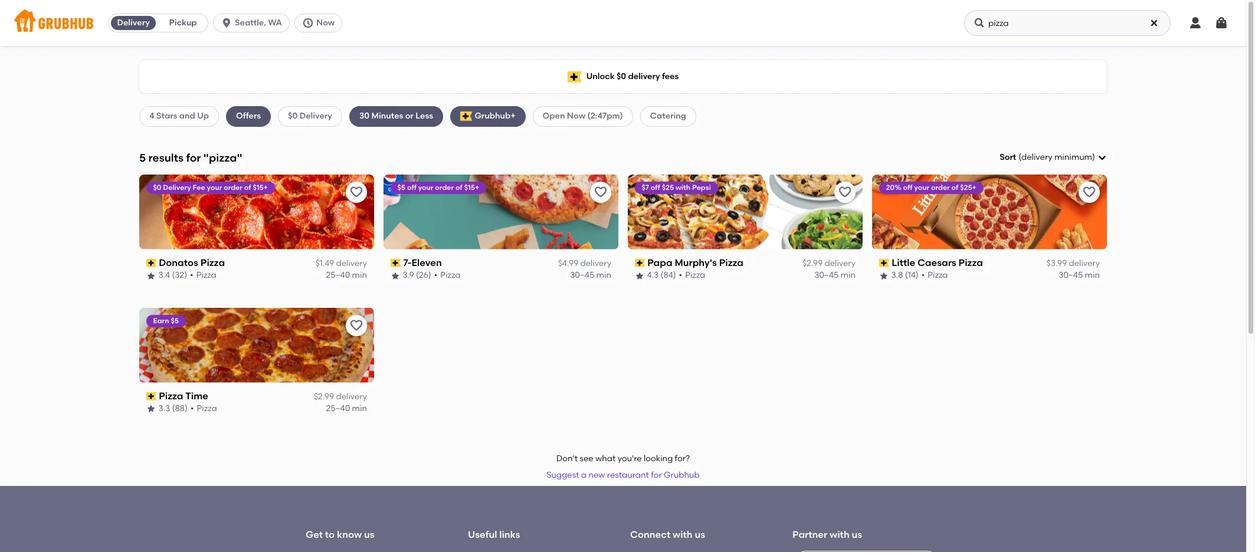 Task type: locate. For each thing, give the bounding box(es) containing it.
0 horizontal spatial us
[[364, 530, 375, 541]]

your
[[207, 183, 222, 192], [419, 183, 434, 192], [915, 183, 930, 192]]

partner with us
[[793, 530, 862, 541]]

now button
[[295, 14, 347, 32]]

for right results
[[186, 151, 201, 164]]

2 us from the left
[[695, 530, 705, 541]]

0 horizontal spatial $2.99 delivery
[[314, 392, 367, 402]]

• pizza right (26)
[[435, 271, 461, 281]]

• right (26)
[[435, 271, 438, 281]]

1 subscription pass image from the left
[[391, 259, 401, 267]]

results
[[148, 151, 184, 164]]

subscription pass image left papa
[[635, 259, 646, 267]]

25–40
[[326, 271, 350, 281], [326, 404, 350, 414]]

1 horizontal spatial order
[[436, 183, 454, 192]]

subscription pass image for papa murphy's pizza
[[635, 259, 646, 267]]

now inside 5 results for "pizza" main content
[[567, 111, 586, 121]]

delivery left 30 on the left
[[300, 111, 332, 121]]

earn
[[153, 317, 169, 325]]

with
[[676, 183, 691, 192], [673, 530, 693, 541], [830, 530, 850, 541]]

none field containing sort
[[1000, 152, 1107, 164]]

pizza right caesars
[[959, 257, 984, 268]]

Search for food, convenience, alcohol... search field
[[965, 10, 1171, 36]]

2 horizontal spatial your
[[915, 183, 930, 192]]

pizza down donatos pizza
[[197, 271, 217, 281]]

donatos
[[159, 257, 199, 268]]

delivery left fee
[[163, 183, 191, 192]]

1 off from the left
[[408, 183, 417, 192]]

us
[[364, 530, 375, 541], [695, 530, 705, 541], [852, 530, 862, 541]]

1 vertical spatial now
[[567, 111, 586, 121]]

$25+
[[961, 183, 977, 192]]

0 horizontal spatial now
[[316, 18, 335, 28]]

pizza time logo image
[[139, 308, 374, 383]]

1 vertical spatial grubhub plus flag logo image
[[461, 112, 472, 121]]

delivery
[[628, 71, 660, 81], [1022, 152, 1053, 162], [336, 259, 367, 269], [581, 259, 612, 269], [825, 259, 856, 269], [1069, 259, 1100, 269], [336, 392, 367, 402]]

delivery for pizza time
[[336, 392, 367, 402]]

pizza right murphy's
[[720, 257, 744, 268]]

• right (88)
[[191, 404, 194, 414]]

(88)
[[172, 404, 188, 414]]

pizza
[[201, 257, 225, 268], [720, 257, 744, 268], [959, 257, 984, 268], [197, 271, 217, 281], [441, 271, 461, 281], [686, 271, 706, 281], [928, 271, 948, 281], [159, 391, 184, 402], [197, 404, 217, 414]]

subscription pass image for pizza time
[[146, 393, 157, 401]]

donatos pizza logo image
[[139, 175, 374, 250]]

star icon image left the 3.4
[[146, 271, 156, 281]]

0 vertical spatial 25–40 min
[[326, 271, 367, 281]]

2 horizontal spatial off
[[904, 183, 913, 192]]

$15+
[[253, 183, 268, 192], [465, 183, 480, 192]]

a
[[581, 471, 587, 481]]

save this restaurant button for pizza time
[[346, 315, 367, 336]]

grubhub plus flag logo image
[[568, 71, 582, 82], [461, 112, 472, 121]]

seattle, wa button
[[213, 14, 295, 32]]

1 30–45 from the left
[[570, 271, 595, 281]]

2 vertical spatial delivery
[[163, 183, 191, 192]]

• for time
[[191, 404, 194, 414]]

1 horizontal spatial now
[[567, 111, 586, 121]]

3 your from the left
[[915, 183, 930, 192]]

for
[[186, 151, 201, 164], [651, 471, 662, 481]]

1 vertical spatial $2.99 delivery
[[314, 392, 367, 402]]

delivery for $0 delivery
[[300, 111, 332, 121]]

3 of from the left
[[952, 183, 959, 192]]

2 of from the left
[[456, 183, 463, 192]]

for down looking
[[651, 471, 662, 481]]

delivery for papa murphy's pizza
[[825, 259, 856, 269]]

2 horizontal spatial us
[[852, 530, 862, 541]]

• right the (14)
[[922, 271, 925, 281]]

get to know us
[[306, 530, 375, 541]]

2 25–40 min from the top
[[326, 404, 367, 414]]

5 results for "pizza"
[[139, 151, 242, 164]]

2 horizontal spatial 30–45 min
[[1059, 271, 1100, 281]]

1 vertical spatial delivery
[[300, 111, 332, 121]]

0 vertical spatial 25–40
[[326, 271, 350, 281]]

2 order from the left
[[436, 183, 454, 192]]

4
[[149, 111, 154, 121]]

pizza right (26)
[[441, 271, 461, 281]]

open now (2:47pm)
[[543, 111, 623, 121]]

25–40 min for donatos pizza
[[326, 271, 367, 281]]

1 horizontal spatial subscription pass image
[[880, 259, 890, 267]]

grubhub plus flag logo image for grubhub+
[[461, 112, 472, 121]]

7-eleven logo image
[[384, 175, 619, 250]]

25–40 for donatos pizza
[[326, 271, 350, 281]]

$1.49
[[316, 259, 334, 269]]

1 vertical spatial 25–40 min
[[326, 404, 367, 414]]

0 horizontal spatial $5
[[171, 317, 179, 325]]

svg image
[[1098, 153, 1107, 162]]

star icon image left 3.3
[[146, 405, 156, 414]]

None field
[[1000, 152, 1107, 164]]

(2:47pm)
[[588, 111, 623, 121]]

off for papa
[[651, 183, 661, 192]]

(14)
[[906, 271, 919, 281]]

get
[[306, 530, 323, 541]]

$0 right offers
[[288, 111, 298, 121]]

1 horizontal spatial $2.99 delivery
[[803, 259, 856, 269]]

star icon image left 3.9
[[391, 271, 400, 281]]

1 order from the left
[[224, 183, 243, 192]]

0 vertical spatial $0
[[617, 71, 626, 81]]

$5 off your order of $15+
[[398, 183, 480, 192]]

20%
[[887, 183, 902, 192]]

0 horizontal spatial $0
[[153, 183, 162, 192]]

papa murphy's pizza
[[648, 257, 744, 268]]

svg image
[[1189, 16, 1203, 30], [1215, 16, 1229, 30], [221, 17, 233, 29], [302, 17, 314, 29], [974, 17, 986, 29], [1150, 18, 1159, 28]]

2 your from the left
[[419, 183, 434, 192]]

2 30–45 min from the left
[[815, 271, 856, 281]]

star icon image left 3.8
[[880, 271, 889, 281]]

0 vertical spatial now
[[316, 18, 335, 28]]

star icon image
[[146, 271, 156, 281], [391, 271, 400, 281], [635, 271, 645, 281], [880, 271, 889, 281], [146, 405, 156, 414]]

1 vertical spatial for
[[651, 471, 662, 481]]

$0
[[617, 71, 626, 81], [288, 111, 298, 121], [153, 183, 162, 192]]

0 vertical spatial delivery
[[117, 18, 150, 28]]

1 30–45 min from the left
[[570, 271, 612, 281]]

(26)
[[416, 271, 432, 281]]

save this restaurant button for papa murphy's pizza
[[835, 182, 856, 203]]

• right (84)
[[679, 271, 683, 281]]

delivery left the pickup
[[117, 18, 150, 28]]

$2.99 for pizza time
[[314, 392, 334, 402]]

delivery for little caesars pizza
[[1069, 259, 1100, 269]]

min
[[352, 271, 367, 281], [597, 271, 612, 281], [841, 271, 856, 281], [1085, 271, 1100, 281], [352, 404, 367, 414]]

pizza up 3.3 (88)
[[159, 391, 184, 402]]

2 subscription pass image from the left
[[880, 259, 890, 267]]

0 vertical spatial grubhub plus flag logo image
[[568, 71, 582, 82]]

2 30–45 from the left
[[815, 271, 839, 281]]

subscription pass image
[[391, 259, 401, 267], [880, 259, 890, 267]]

us right partner
[[852, 530, 862, 541]]

useful links
[[468, 530, 520, 541]]

subscription pass image for donatos pizza
[[146, 259, 157, 267]]

$0 for $0 delivery fee your order of $15+
[[153, 183, 162, 192]]

25–40 min
[[326, 271, 367, 281], [326, 404, 367, 414]]

30–45
[[570, 271, 595, 281], [815, 271, 839, 281], [1059, 271, 1083, 281]]

$1.49 delivery
[[316, 259, 367, 269]]

2 horizontal spatial of
[[952, 183, 959, 192]]

1 25–40 min from the top
[[326, 271, 367, 281]]

with right partner
[[830, 530, 850, 541]]

3.8
[[892, 271, 904, 281]]

star icon image left 4.3
[[635, 271, 645, 281]]

1 horizontal spatial grubhub plus flag logo image
[[568, 71, 582, 82]]

3 order from the left
[[932, 183, 950, 192]]

to
[[325, 530, 335, 541]]

1 vertical spatial 25–40
[[326, 404, 350, 414]]

0 horizontal spatial $15+
[[253, 183, 268, 192]]

with for connect
[[673, 530, 693, 541]]

4 stars and up
[[149, 111, 209, 121]]

$2.99
[[803, 259, 823, 269], [314, 392, 334, 402]]

1 horizontal spatial $15+
[[465, 183, 480, 192]]

$0 for $0 delivery
[[288, 111, 298, 121]]

$25
[[662, 183, 674, 192]]

save this restaurant image
[[838, 185, 852, 199]]

• for pizza
[[190, 271, 194, 281]]

1 horizontal spatial 30–45 min
[[815, 271, 856, 281]]

0 horizontal spatial of
[[245, 183, 252, 192]]

2 horizontal spatial 30–45
[[1059, 271, 1083, 281]]

useful
[[468, 530, 497, 541]]

7-
[[404, 257, 412, 268]]

1 horizontal spatial $2.99
[[803, 259, 823, 269]]

0 vertical spatial for
[[186, 151, 201, 164]]

• pizza for caesars
[[922, 271, 948, 281]]

2 25–40 from the top
[[326, 404, 350, 414]]

$0 delivery
[[288, 111, 332, 121]]

save this restaurant button for donatos pizza
[[346, 182, 367, 203]]

donatos pizza
[[159, 257, 225, 268]]

1 horizontal spatial $5
[[398, 183, 406, 192]]

suggest a new restaurant for grubhub button
[[541, 465, 705, 487]]

off for little
[[904, 183, 913, 192]]

little caesars pizza
[[892, 257, 984, 268]]

don't
[[557, 454, 578, 464]]

subscription pass image left the donatos
[[146, 259, 157, 267]]

1 horizontal spatial your
[[419, 183, 434, 192]]

sort ( delivery minimum )
[[1000, 152, 1096, 162]]

min for little caesars pizza
[[1085, 271, 1100, 281]]

save this restaurant button for little caesars pizza
[[1079, 182, 1100, 203]]

your for little
[[915, 183, 930, 192]]

subscription pass image left 7- on the left of the page
[[391, 259, 401, 267]]

• pizza down donatos pizza
[[190, 271, 217, 281]]

• pizza down time
[[191, 404, 217, 414]]

$2.99 delivery for pizza time
[[314, 392, 367, 402]]

see
[[580, 454, 594, 464]]

0 horizontal spatial off
[[408, 183, 417, 192]]

30–45 min
[[570, 271, 612, 281], [815, 271, 856, 281], [1059, 271, 1100, 281]]

1 vertical spatial $2.99
[[314, 392, 334, 402]]

2 $15+ from the left
[[465, 183, 480, 192]]

order for 7-
[[436, 183, 454, 192]]

3 30–45 min from the left
[[1059, 271, 1100, 281]]

0 horizontal spatial subscription pass image
[[391, 259, 401, 267]]

1 horizontal spatial delivery
[[163, 183, 191, 192]]

• pizza for pizza
[[190, 271, 217, 281]]

star icon image for donatos pizza
[[146, 271, 156, 281]]

save this restaurant image
[[349, 185, 364, 199], [594, 185, 608, 199], [1083, 185, 1097, 199], [349, 319, 364, 333]]

1 horizontal spatial for
[[651, 471, 662, 481]]

subscription pass image for little caesars pizza
[[880, 259, 890, 267]]

eleven
[[412, 257, 442, 268]]

0 horizontal spatial $2.99
[[314, 392, 334, 402]]

$0 right 'unlock'
[[617, 71, 626, 81]]

0 vertical spatial $2.99 delivery
[[803, 259, 856, 269]]

3 30–45 from the left
[[1059, 271, 1083, 281]]

• pizza down caesars
[[922, 271, 948, 281]]

murphy's
[[675, 257, 717, 268]]

offers
[[236, 111, 261, 121]]

now
[[316, 18, 335, 28], [567, 111, 586, 121]]

0 horizontal spatial 30–45
[[570, 271, 595, 281]]

0 horizontal spatial your
[[207, 183, 222, 192]]

$3.99
[[1047, 259, 1067, 269]]

sort
[[1000, 152, 1017, 162]]

us right connect
[[695, 530, 705, 541]]

new
[[589, 471, 605, 481]]

off for 7-
[[408, 183, 417, 192]]

0 horizontal spatial delivery
[[117, 18, 150, 28]]

2 horizontal spatial delivery
[[300, 111, 332, 121]]

1 horizontal spatial of
[[456, 183, 463, 192]]

1 vertical spatial $0
[[288, 111, 298, 121]]

2 off from the left
[[651, 183, 661, 192]]

grubhub plus flag logo image left 'unlock'
[[568, 71, 582, 82]]

off
[[408, 183, 417, 192], [651, 183, 661, 192], [904, 183, 913, 192]]

• pizza for time
[[191, 404, 217, 414]]

1 horizontal spatial us
[[695, 530, 705, 541]]

3 us from the left
[[852, 530, 862, 541]]

$0 down results
[[153, 183, 162, 192]]

•
[[190, 271, 194, 281], [435, 271, 438, 281], [679, 271, 683, 281], [922, 271, 925, 281], [191, 404, 194, 414]]

• right (32)
[[190, 271, 194, 281]]

• pizza down papa murphy's pizza
[[679, 271, 706, 281]]

2 horizontal spatial order
[[932, 183, 950, 192]]

connect
[[630, 530, 671, 541]]

now right wa
[[316, 18, 335, 28]]

3 off from the left
[[904, 183, 913, 192]]

1 horizontal spatial 30–45
[[815, 271, 839, 281]]

1 us from the left
[[364, 530, 375, 541]]

delivery for 7-eleven
[[581, 259, 612, 269]]

1 horizontal spatial off
[[651, 183, 661, 192]]

links
[[500, 530, 520, 541]]

pizza down time
[[197, 404, 217, 414]]

now right open
[[567, 111, 586, 121]]

1 horizontal spatial $0
[[288, 111, 298, 121]]

pizza down papa murphy's pizza
[[686, 271, 706, 281]]

0 horizontal spatial 30–45 min
[[570, 271, 612, 281]]

subscription pass image left pizza time
[[146, 393, 157, 401]]

$7 off $25 with pepsi
[[642, 183, 712, 192]]

of for 7-eleven
[[456, 183, 463, 192]]

grubhub plus flag logo image left grubhub+
[[461, 112, 472, 121]]

0 vertical spatial $2.99
[[803, 259, 823, 269]]

subscription pass image
[[146, 259, 157, 267], [635, 259, 646, 267], [146, 393, 157, 401]]

0 horizontal spatial order
[[224, 183, 243, 192]]

30–45 for 7-eleven
[[570, 271, 595, 281]]

$5
[[398, 183, 406, 192], [171, 317, 179, 325]]

2 vertical spatial $0
[[153, 183, 162, 192]]

us right the know
[[364, 530, 375, 541]]

with right connect
[[673, 530, 693, 541]]

pizza time
[[159, 391, 209, 402]]

0 horizontal spatial grubhub plus flag logo image
[[461, 112, 472, 121]]

1 25–40 from the top
[[326, 271, 350, 281]]

subscription pass image left little
[[880, 259, 890, 267]]



Task type: vqa. For each thing, say whether or not it's contained in the screenshot.
svg icon within the now button
yes



Task type: describe. For each thing, give the bounding box(es) containing it.
30 minutes or less
[[359, 111, 433, 121]]

• for murphy's
[[679, 271, 683, 281]]

your for 7-
[[419, 183, 434, 192]]

for?
[[675, 454, 690, 464]]

$7
[[642, 183, 650, 192]]

less
[[416, 111, 433, 121]]

2 horizontal spatial $0
[[617, 71, 626, 81]]

delivery inside button
[[117, 18, 150, 28]]

or
[[405, 111, 414, 121]]

suggest a new restaurant for grubhub
[[547, 471, 700, 481]]

30
[[359, 111, 370, 121]]

time
[[186, 391, 209, 402]]

1 $15+ from the left
[[253, 183, 268, 192]]

connect with us
[[630, 530, 705, 541]]

)
[[1093, 152, 1096, 162]]

save this restaurant image for donatos pizza
[[349, 185, 364, 199]]

restaurant
[[607, 471, 649, 481]]

min for 7-eleven
[[597, 271, 612, 281]]

min for donatos pizza
[[352, 271, 367, 281]]

svg image inside now button
[[302, 17, 314, 29]]

of for little caesars pizza
[[952, 183, 959, 192]]

little
[[892, 257, 916, 268]]

min for pizza time
[[352, 404, 367, 414]]

catering
[[650, 111, 687, 121]]

partner
[[793, 530, 828, 541]]

unlock
[[587, 71, 615, 81]]

(
[[1019, 152, 1022, 162]]

star icon image for little caesars pizza
[[880, 271, 889, 281]]

papa murphy's pizza logo image
[[628, 175, 863, 250]]

1 vertical spatial $5
[[171, 317, 179, 325]]

$3.99 delivery
[[1047, 259, 1100, 269]]

what
[[596, 454, 616, 464]]

0 horizontal spatial for
[[186, 151, 201, 164]]

• pizza for murphy's
[[679, 271, 706, 281]]

wa
[[268, 18, 282, 28]]

30–45 min for little caesars pizza
[[1059, 271, 1100, 281]]

$0 delivery fee your order of $15+
[[153, 183, 268, 192]]

minutes
[[372, 111, 403, 121]]

main navigation navigation
[[0, 0, 1247, 46]]

5 results for "pizza" main content
[[0, 46, 1247, 553]]

delivery button
[[109, 14, 158, 32]]

delivery for $0 delivery fee your order of $15+
[[163, 183, 191, 192]]

looking
[[644, 454, 673, 464]]

suggest
[[547, 471, 579, 481]]

delivery inside field
[[1022, 152, 1053, 162]]

don't see what you're looking for?
[[557, 454, 690, 464]]

3.9
[[403, 271, 414, 281]]

1 of from the left
[[245, 183, 252, 192]]

for inside suggest a new restaurant for grubhub button
[[651, 471, 662, 481]]

caesars
[[918, 257, 957, 268]]

4.3
[[648, 271, 659, 281]]

save this restaurant image for pizza time
[[349, 319, 364, 333]]

pizza down 'little caesars pizza' on the top right
[[928, 271, 948, 281]]

fees
[[662, 71, 679, 81]]

0 vertical spatial $5
[[398, 183, 406, 192]]

save this restaurant image for little caesars pizza
[[1083, 185, 1097, 199]]

pepsi
[[693, 183, 712, 192]]

grubhub
[[664, 471, 700, 481]]

fee
[[193, 183, 206, 192]]

4.3 (84)
[[648, 271, 677, 281]]

open
[[543, 111, 565, 121]]

• for caesars
[[922, 271, 925, 281]]

save this restaurant image for 7-eleven
[[594, 185, 608, 199]]

know
[[337, 530, 362, 541]]

seattle, wa
[[235, 18, 282, 28]]

star icon image for pizza time
[[146, 405, 156, 414]]

grubhub+
[[475, 111, 516, 121]]

save this restaurant button for 7-eleven
[[590, 182, 612, 203]]

pickup
[[169, 18, 197, 28]]

$4.99
[[558, 259, 579, 269]]

with right $25
[[676, 183, 691, 192]]

svg image inside "seattle, wa" button
[[221, 17, 233, 29]]

5
[[139, 151, 146, 164]]

subscription pass image for 7-eleven
[[391, 259, 401, 267]]

3.9 (26)
[[403, 271, 432, 281]]

seattle,
[[235, 18, 266, 28]]

papa
[[648, 257, 673, 268]]

3.8 (14)
[[892, 271, 919, 281]]

unlock $0 delivery fees
[[587, 71, 679, 81]]

3.4 (32)
[[159, 271, 187, 281]]

20% off your order of $25+
[[887, 183, 977, 192]]

$2.99 for papa murphy's pizza
[[803, 259, 823, 269]]

with for partner
[[830, 530, 850, 541]]

3.3 (88)
[[159, 404, 188, 414]]

earn $5
[[153, 317, 179, 325]]

minimum
[[1055, 152, 1093, 162]]

delivery for donatos pizza
[[336, 259, 367, 269]]

little caesars pizza logo image
[[872, 175, 1107, 250]]

$2.99 delivery for papa murphy's pizza
[[803, 259, 856, 269]]

us for partner with us
[[852, 530, 862, 541]]

30–45 for papa murphy's pizza
[[815, 271, 839, 281]]

order for little
[[932, 183, 950, 192]]

star icon image for 7-eleven
[[391, 271, 400, 281]]

1 your from the left
[[207, 183, 222, 192]]

star icon image for papa murphy's pizza
[[635, 271, 645, 281]]

none field inside 5 results for "pizza" main content
[[1000, 152, 1107, 164]]

3.4
[[159, 271, 170, 281]]

min for papa murphy's pizza
[[841, 271, 856, 281]]

$4.99 delivery
[[558, 259, 612, 269]]

30–45 min for 7-eleven
[[570, 271, 612, 281]]

(84)
[[661, 271, 677, 281]]

3.3
[[159, 404, 170, 414]]

you're
[[618, 454, 642, 464]]

25–40 for pizza time
[[326, 404, 350, 414]]

• pizza for eleven
[[435, 271, 461, 281]]

and
[[179, 111, 195, 121]]

7-eleven
[[404, 257, 442, 268]]

now inside button
[[316, 18, 335, 28]]

"pizza"
[[204, 151, 242, 164]]

30–45 for little caesars pizza
[[1059, 271, 1083, 281]]

• for eleven
[[435, 271, 438, 281]]

up
[[197, 111, 209, 121]]

pickup button
[[158, 14, 208, 32]]

us for connect with us
[[695, 530, 705, 541]]

grubhub plus flag logo image for unlock $0 delivery fees
[[568, 71, 582, 82]]

(32)
[[172, 271, 187, 281]]

25–40 min for pizza time
[[326, 404, 367, 414]]

30–45 min for papa murphy's pizza
[[815, 271, 856, 281]]

pizza right the donatos
[[201, 257, 225, 268]]



